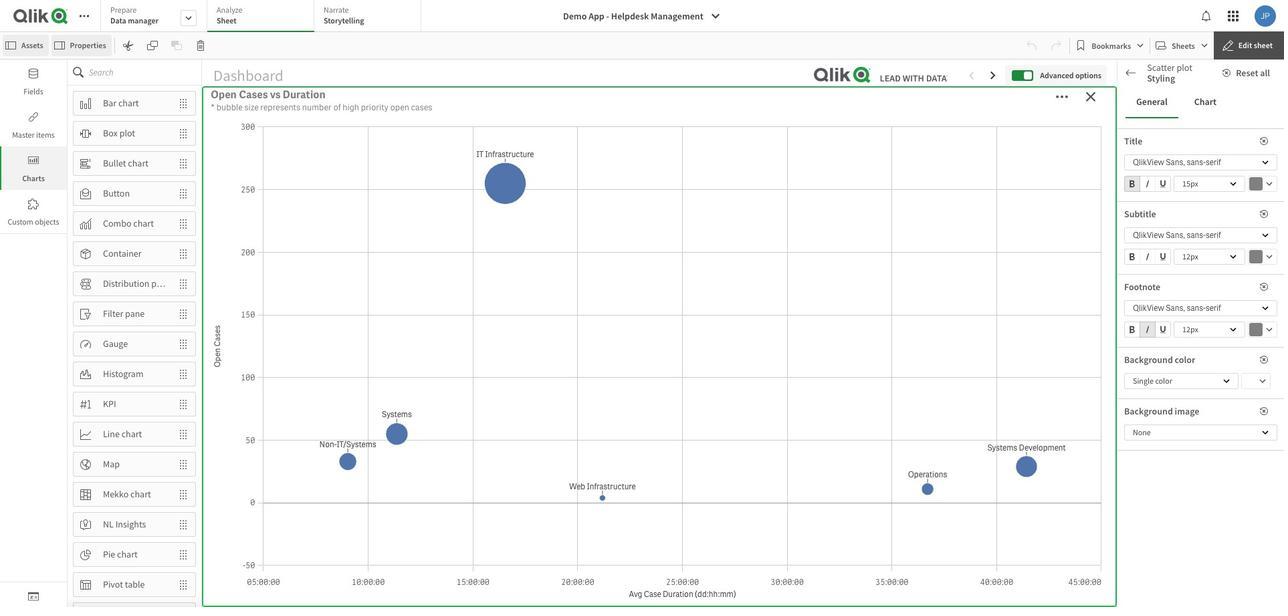 Task type: locate. For each thing, give the bounding box(es) containing it.
*
[[211, 102, 215, 113]]

2 sans, from the top
[[1166, 230, 1186, 241]]

3 qlikview from the top
[[1133, 303, 1165, 314]]

chart for chart
[[1195, 96, 1217, 108]]

table
[[125, 579, 145, 591]]

1 vertical spatial styling
[[1150, 351, 1178, 363]]

move image for button
[[171, 182, 195, 205]]

12px button for footnote
[[1174, 322, 1246, 338]]

1 vertical spatial qlikview sans, sans-serif button
[[1125, 227, 1278, 244]]

background up bubble size
[[1125, 405, 1173, 417]]

15px
[[1183, 179, 1199, 189]]

medium priority cases 142
[[556, 88, 763, 169]]

1 vertical spatial size
[[1154, 419, 1169, 431]]

3 group from the top
[[1125, 322, 1171, 341]]

color up single color popup button
[[1175, 354, 1196, 366]]

0 vertical spatial group
[[1125, 176, 1171, 195]]

qlikview down subtitle
[[1133, 230, 1165, 241]]

vs
[[270, 88, 281, 102]]

0 vertical spatial serif
[[1206, 157, 1221, 168]]

1 vertical spatial plot
[[119, 127, 135, 139]]

0 vertical spatial sans-
[[1187, 157, 1206, 168]]

styling up general button
[[1147, 72, 1175, 84]]

2 qlikview from the top
[[1133, 230, 1165, 241]]

plot for scatter plot styling
[[1177, 62, 1193, 74]]

to left the add
[[1162, 277, 1169, 287]]

2 sans- from the top
[[1187, 230, 1206, 241]]

0 vertical spatial size
[[244, 102, 259, 113]]

0 horizontal spatial size
[[244, 102, 259, 113]]

1 vertical spatial chart
[[1195, 96, 1217, 108]]

sheet
[[217, 15, 237, 25]]

sans- up 15px
[[1187, 157, 1206, 168]]

appearance
[[1125, 156, 1171, 168]]

the
[[1185, 277, 1195, 287]]

1 sans- from the top
[[1187, 157, 1206, 168]]

to right set
[[1242, 287, 1249, 297]]

1 vertical spatial sans-
[[1187, 230, 1206, 241]]

0 vertical spatial state
[[1125, 230, 1145, 242]]

master
[[12, 130, 35, 140]]

plot down sheets
[[1177, 62, 1193, 74]]

chart right pie
[[117, 549, 138, 561]]

background up single color
[[1125, 354, 1173, 366]]

0 vertical spatial sans,
[[1166, 157, 1186, 168]]

2 background from the top
[[1125, 405, 1173, 417]]

delete image
[[195, 40, 206, 51]]

1 horizontal spatial tab list
[[1126, 86, 1276, 118]]

background for background image
[[1125, 405, 1173, 417]]

sans-
[[1187, 157, 1206, 168], [1187, 230, 1206, 241], [1187, 303, 1206, 314]]

4 move image from the top
[[171, 242, 195, 265]]

triangle bottom image
[[1118, 208, 1135, 215]]

low
[[876, 88, 916, 116]]

palette image
[[1131, 351, 1142, 362]]

2 vertical spatial serif
[[1206, 303, 1221, 314]]

sans, for title
[[1166, 157, 1186, 168]]

chart for line chart
[[122, 428, 142, 440]]

triangle bottom image
[[1118, 320, 1135, 327]]

chart suggestions
[[1149, 73, 1221, 85]]

triangle right image
[[1118, 183, 1135, 190], [1118, 596, 1135, 603]]

2 vertical spatial open
[[209, 409, 235, 423]]

appearance tab
[[1118, 149, 1284, 175]]

4 move image from the top
[[171, 303, 195, 325]]

1 vertical spatial group
[[1125, 249, 1171, 268]]

0 vertical spatial triangle right image
[[1118, 183, 1135, 190]]

priority inside low priority cases 203
[[920, 88, 989, 116]]

fields button
[[0, 60, 67, 103]]

1 horizontal spatial you
[[1173, 287, 1185, 297]]

chart right line
[[122, 428, 142, 440]]

map
[[103, 458, 120, 470]]

sans- for title
[[1187, 157, 1206, 168]]

reset
[[1236, 67, 1259, 79]]

general up alternate on the top
[[1135, 181, 1166, 193]]

properties
[[70, 40, 106, 50]]

qlikview inside popup button
[[1133, 303, 1165, 314]]

sans- down states
[[1187, 230, 1206, 241]]

assets button
[[3, 35, 49, 56]]

alternate
[[1135, 206, 1171, 218]]

chart up general button
[[1149, 73, 1171, 85]]

0 vertical spatial qlikview sans, sans-serif button
[[1125, 155, 1278, 171]]

open cases by priority type
[[587, 171, 722, 186]]

state
[[1125, 230, 1145, 242], [1223, 287, 1241, 297]]

2 12px from the top
[[1183, 324, 1199, 334]]

plot right distribution
[[151, 278, 167, 290]]

you left the
[[1173, 287, 1185, 297]]

0 vertical spatial tab list
[[100, 0, 426, 33]]

chart for pie chart
[[117, 549, 138, 561]]

1 group from the top
[[1125, 176, 1171, 195]]

qlikview for footnote
[[1133, 303, 1165, 314]]

pivot
[[103, 579, 123, 591]]

1 serif from the top
[[1206, 157, 1221, 168]]

serif for title
[[1206, 157, 1221, 168]]

serif inside qlikview sans, sans-serif popup button
[[1206, 303, 1221, 314]]

1 move image from the top
[[171, 182, 195, 205]]

narrate storytelling
[[324, 5, 364, 25]]

group
[[1125, 176, 1171, 195], [1125, 249, 1171, 268], [1125, 322, 1171, 341]]

&
[[237, 409, 244, 423]]

sans, up 15px
[[1166, 157, 1186, 168]]

1 12px from the top
[[1183, 252, 1199, 262]]

2 vertical spatial sans-
[[1187, 303, 1206, 314]]

6 move image from the top
[[171, 363, 195, 386]]

2 12px button from the top
[[1174, 322, 1246, 338]]

0 vertical spatial 12px button
[[1174, 249, 1246, 265]]

sheets
[[1172, 40, 1195, 51]]

cases inside high priority cases 72
[[389, 88, 445, 116]]

general down the scatter chart icon
[[1137, 96, 1168, 108]]

subtitle
[[1125, 208, 1156, 220]]

bookmarks
[[1092, 40, 1131, 51]]

move image
[[171, 182, 195, 205], [171, 212, 195, 235], [171, 273, 195, 295], [171, 303, 195, 325], [171, 333, 195, 356], [171, 363, 195, 386], [171, 393, 195, 416], [171, 423, 195, 446], [171, 453, 195, 476], [171, 483, 195, 506], [171, 513, 195, 536], [171, 574, 195, 596]]

1 vertical spatial sans,
[[1166, 230, 1186, 241]]

qlikview down title
[[1133, 157, 1165, 168]]

size right bubble
[[244, 102, 259, 113]]

if
[[1125, 277, 1129, 287]]

1 12px button from the top
[[1174, 249, 1246, 265]]

0 vertical spatial 12px
[[1183, 252, 1199, 262]]

background color
[[1125, 354, 1196, 366]]

0 vertical spatial chart
[[1149, 73, 1171, 85]]

group up palette image
[[1125, 322, 1171, 341]]

chart
[[1149, 73, 1171, 85], [1195, 96, 1217, 108]]

qlikview sans, sans-serif down states
[[1133, 230, 1221, 241]]

12px
[[1183, 252, 1199, 262], [1183, 324, 1199, 334]]

you
[[1130, 277, 1142, 287], [1173, 287, 1185, 297]]

1 vertical spatial serif
[[1206, 230, 1221, 241]]

5 move image from the top
[[171, 544, 195, 566]]

high
[[343, 102, 359, 113]]

1 vertical spatial tab list
[[1126, 86, 1276, 118]]

next sheet: performance image
[[988, 70, 999, 81]]

off
[[1125, 396, 1137, 408]]

qlikview sans, sans-serif button
[[1125, 300, 1278, 316]]

charts
[[22, 173, 45, 183]]

qlikview sans, sans-serif button for subtitle
[[1125, 227, 1278, 244]]

10 move image from the top
[[171, 483, 195, 506]]

cases inside medium priority cases 142
[[708, 88, 763, 116]]

0 horizontal spatial chart
[[1149, 73, 1171, 85]]

move image for bullet chart
[[171, 152, 195, 175]]

move image for nl insights
[[171, 513, 195, 536]]

priority for 72
[[317, 88, 385, 116]]

1 qlikview from the top
[[1133, 157, 1165, 168]]

bar
[[103, 97, 117, 109]]

12px up the
[[1183, 252, 1199, 262]]

Search text field
[[89, 60, 201, 85]]

1 horizontal spatial chart
[[1195, 96, 1217, 108]]

kpi
[[103, 398, 116, 410]]

12px for footnote
[[1183, 324, 1199, 334]]

sans- for footnote
[[1187, 303, 1206, 314]]

next image
[[1260, 351, 1268, 363]]

serif for footnote
[[1206, 303, 1221, 314]]

advanced
[[1040, 70, 1074, 80]]

edit sheet
[[1239, 40, 1273, 50]]

color inside single color popup button
[[1156, 376, 1173, 386]]

application
[[0, 0, 1284, 607]]

open left "vs"
[[211, 88, 237, 102]]

low priority cases 203
[[876, 88, 1048, 169]]

0 vertical spatial general
[[1137, 96, 1168, 108]]

edit sheet button
[[1214, 31, 1284, 60]]

size down background image
[[1154, 419, 1169, 431]]

3 sans, from the top
[[1166, 303, 1186, 314]]

1 horizontal spatial state
[[1223, 287, 1241, 297]]

cases
[[411, 102, 433, 113]]

3 qlikview sans, sans-serif from the top
[[1133, 303, 1221, 314]]

1 move image from the top
[[171, 92, 195, 115]]

sans- for subtitle
[[1187, 230, 1206, 241]]

move image
[[171, 92, 195, 115], [171, 122, 195, 145], [171, 152, 195, 175], [171, 242, 195, 265], [171, 544, 195, 566], [171, 604, 195, 607]]

visualizations,
[[1125, 287, 1171, 297]]

None text field
[[1125, 522, 1239, 541]]

1 vertical spatial state
[[1223, 287, 1241, 297]]

set
[[1212, 287, 1222, 297]]

3 move image from the top
[[171, 152, 195, 175]]

box
[[103, 127, 118, 139]]

color right single
[[1156, 376, 1173, 386]]

chart for bullet chart
[[128, 157, 148, 169]]

open for open cases by priority type
[[587, 171, 613, 186]]

group down appearance
[[1125, 176, 1171, 195]]

1 vertical spatial qlikview
[[1133, 230, 1165, 241]]

pane
[[125, 308, 145, 320]]

plot right box
[[119, 127, 135, 139]]

footnote
[[1125, 281, 1161, 293]]

1 qlikview sans, sans-serif button from the top
[[1125, 155, 1278, 171]]

3 move image from the top
[[171, 273, 195, 295]]

1 vertical spatial 12px button
[[1174, 322, 1246, 338]]

priority inside medium priority cases 142
[[635, 88, 703, 116]]

management
[[651, 10, 704, 22]]

navigation
[[1125, 381, 1167, 393]]

12px button down qlikview sans, sans-serif popup button
[[1174, 322, 1246, 338]]

11 move image from the top
[[171, 513, 195, 536]]

0 vertical spatial qlikview sans, sans-serif
[[1133, 157, 1221, 168]]

qlikview sans, sans-serif button for title
[[1125, 155, 1278, 171]]

12 move image from the top
[[171, 574, 195, 596]]

tab list
[[100, 0, 426, 33], [1126, 86, 1276, 118]]

qlikview sans, sans-serif button up 15px "popup button"
[[1125, 155, 1278, 171]]

cases inside low priority cases 203
[[993, 88, 1048, 116]]

0 horizontal spatial state
[[1125, 230, 1145, 242]]

1 vertical spatial color
[[1156, 376, 1173, 386]]

reset all
[[1236, 67, 1270, 79]]

want
[[1144, 277, 1161, 287]]

12px button up object
[[1174, 249, 1246, 265]]

3 sans- from the top
[[1187, 303, 1206, 314]]

2 vertical spatial sans,
[[1166, 303, 1186, 314]]

1 vertical spatial general
[[1135, 181, 1166, 193]]

0 horizontal spatial color
[[1156, 376, 1173, 386]]

2 move image from the top
[[171, 122, 195, 145]]

size inside the open cases vs duration * bubble size represents number of high priority open cases
[[244, 102, 259, 113]]

object image
[[28, 155, 39, 166]]

group up want
[[1125, 249, 1171, 268]]

serif for subtitle
[[1206, 230, 1221, 241]]

qlikview sans, sans-serif for footnote
[[1133, 303, 1221, 314]]

pie chart
[[103, 549, 138, 561]]

8 move image from the top
[[171, 423, 195, 446]]

qlikview sans, sans-serif inside popup button
[[1133, 303, 1221, 314]]

0 horizontal spatial plot
[[119, 127, 135, 139]]

priority for 142
[[635, 88, 703, 116]]

priority inside high priority cases 72
[[317, 88, 385, 116]]

open for open & resolved cases over time
[[209, 409, 235, 423]]

move image for container
[[171, 242, 195, 265]]

open inside the open cases vs duration * bubble size represents number of high priority open cases
[[211, 88, 237, 102]]

2 horizontal spatial plot
[[1177, 62, 1193, 74]]

represents
[[260, 102, 301, 113]]

qlikview for title
[[1133, 157, 1165, 168]]

open
[[390, 102, 409, 113]]

move image for bar chart
[[171, 92, 195, 115]]

properties button
[[51, 35, 111, 56]]

chart right "mekko"
[[131, 488, 151, 500]]

move image for kpi
[[171, 393, 195, 416]]

bar chart
[[103, 97, 139, 109]]

master
[[1227, 277, 1250, 287]]

1 sans, from the top
[[1166, 157, 1186, 168]]

state right set
[[1223, 287, 1241, 297]]

title
[[1125, 135, 1143, 147]]

move image for pie chart
[[171, 544, 195, 566]]

1 horizontal spatial size
[[1154, 419, 1169, 431]]

items
[[36, 130, 55, 140]]

background for background color
[[1125, 354, 1173, 366]]

2 vertical spatial group
[[1125, 322, 1171, 341]]

chart right combo
[[133, 217, 154, 230]]

gauge
[[103, 338, 128, 350]]

type
[[699, 171, 722, 186]]

states
[[1173, 206, 1196, 218]]

2 qlikview sans, sans-serif from the top
[[1133, 230, 1221, 241]]

you right if
[[1130, 277, 1142, 287]]

sans, inside popup button
[[1166, 303, 1186, 314]]

plot inside "scatter plot styling"
[[1177, 62, 1193, 74]]

reset all button
[[1215, 62, 1281, 84]]

color for single color
[[1156, 376, 1173, 386]]

open cases vs duration * bubble size represents number of high priority open cases
[[211, 88, 433, 113]]

chart right the bar
[[118, 97, 139, 109]]

styling up single color
[[1150, 351, 1178, 363]]

1 vertical spatial triangle right image
[[1118, 596, 1135, 603]]

link image
[[28, 112, 39, 122]]

2 vertical spatial qlikview
[[1133, 303, 1165, 314]]

serif up object
[[1206, 230, 1221, 241]]

general inside button
[[1137, 96, 1168, 108]]

2 triangle right image from the top
[[1118, 596, 1135, 603]]

scatter
[[1147, 62, 1175, 74]]

7 move image from the top
[[171, 393, 195, 416]]

12px down qlikview sans, sans-serif popup button
[[1183, 324, 1199, 334]]

chart down suggestions
[[1195, 96, 1217, 108]]

qlikview down visualizations,
[[1133, 303, 1165, 314]]

qlikview sans, sans-serif up the presentation
[[1133, 303, 1221, 314]]

0 vertical spatial styling
[[1147, 72, 1175, 84]]

2 qlikview sans, sans-serif button from the top
[[1125, 227, 1278, 244]]

serif down set
[[1206, 303, 1221, 314]]

2 vertical spatial qlikview sans, sans-serif
[[1133, 303, 1221, 314]]

5 move image from the top
[[171, 333, 195, 356]]

move image for map
[[171, 453, 195, 476]]

1 vertical spatial open
[[587, 171, 613, 186]]

9 move image from the top
[[171, 453, 195, 476]]

move image for gauge
[[171, 333, 195, 356]]

2 move image from the top
[[171, 212, 195, 235]]

0 vertical spatial open
[[211, 88, 237, 102]]

chart inside button
[[1195, 96, 1217, 108]]

1 vertical spatial qlikview sans, sans-serif
[[1133, 230, 1221, 241]]

2 vertical spatial plot
[[151, 278, 167, 290]]

chart right bullet
[[128, 157, 148, 169]]

1 background from the top
[[1125, 354, 1173, 366]]

1 vertical spatial background
[[1125, 405, 1173, 417]]

open left &
[[209, 409, 235, 423]]

move image for distribution plot
[[171, 273, 195, 295]]

bubble
[[217, 102, 243, 113]]

qlikview sans, sans-serif button
[[1125, 155, 1278, 171], [1125, 227, 1278, 244]]

1 horizontal spatial color
[[1175, 354, 1196, 366]]

3 serif from the top
[[1206, 303, 1221, 314]]

2 group from the top
[[1125, 249, 1171, 268]]

qlikview sans, sans-serif button down states
[[1125, 227, 1278, 244]]

1 horizontal spatial plot
[[151, 278, 167, 290]]

12px button
[[1174, 249, 1246, 265], [1174, 322, 1246, 338]]

state down subtitle
[[1125, 230, 1145, 242]]

single color button
[[1125, 373, 1239, 389]]

combo chart
[[103, 217, 154, 230]]

single color
[[1133, 376, 1173, 386]]

application containing 72
[[0, 0, 1284, 607]]

2 serif from the top
[[1206, 230, 1221, 241]]

open left by
[[587, 171, 613, 186]]

0 vertical spatial qlikview
[[1133, 157, 1165, 168]]

sans- inside popup button
[[1187, 303, 1206, 314]]

general
[[1137, 96, 1168, 108], [1135, 181, 1166, 193]]

0 vertical spatial plot
[[1177, 62, 1193, 74]]

1 vertical spatial 12px
[[1183, 324, 1199, 334]]

to
[[1162, 277, 1169, 287], [1219, 277, 1225, 287], [1204, 287, 1211, 297], [1242, 287, 1249, 297]]

12px for subtitle
[[1183, 252, 1199, 262]]

cases
[[239, 88, 268, 102], [389, 88, 445, 116], [708, 88, 763, 116], [993, 88, 1048, 116], [615, 171, 644, 186], [293, 409, 322, 423]]

sans, up the presentation
[[1166, 303, 1186, 314]]

0 horizontal spatial tab list
[[100, 0, 426, 33]]

1 qlikview sans, sans-serif from the top
[[1133, 157, 1221, 168]]

serif up 15px "popup button"
[[1206, 157, 1221, 168]]

0 vertical spatial color
[[1175, 354, 1196, 366]]

need
[[1186, 287, 1203, 297]]

sans, down states
[[1166, 230, 1186, 241]]

0 vertical spatial background
[[1125, 354, 1173, 366]]

of
[[333, 102, 341, 113]]

qlikview sans, sans-serif up 15px
[[1133, 157, 1221, 168]]

sans- down need
[[1187, 303, 1206, 314]]



Task type: vqa. For each thing, say whether or not it's contained in the screenshot.
Priority within the Medium Priority Cases 142
yes



Task type: describe. For each thing, give the bounding box(es) containing it.
add
[[1170, 277, 1183, 287]]

button
[[103, 187, 130, 199]]

line
[[103, 428, 120, 440]]

over
[[324, 409, 347, 423]]

priority for 203
[[920, 88, 989, 116]]

object
[[1197, 277, 1217, 287]]

high
[[269, 88, 312, 116]]

qlikview sans, sans-serif for subtitle
[[1133, 230, 1221, 241]]

navigation off
[[1125, 381, 1167, 408]]

group for title
[[1125, 176, 1171, 195]]

to right object
[[1219, 277, 1225, 287]]

move image for pivot table
[[171, 574, 195, 596]]

state inside if you want to add the object to master visualizations, you need to set state to <inherited>.
[[1223, 287, 1241, 297]]

custom objects button
[[0, 190, 67, 233]]

12px button for subtitle
[[1174, 249, 1246, 265]]

box plot
[[103, 127, 135, 139]]

chart for bar chart
[[118, 97, 139, 109]]

chart for chart suggestions
[[1149, 73, 1171, 85]]

filter
[[103, 308, 123, 320]]

alternate states
[[1135, 206, 1196, 218]]

suggestions
[[1173, 73, 1221, 85]]

pivot table
[[103, 579, 145, 591]]

if you want to add the object to master visualizations, you need to set state to <inherited>.
[[1125, 277, 1250, 307]]

copy image
[[147, 40, 158, 51]]

assets
[[21, 40, 43, 50]]

chart button
[[1184, 86, 1228, 118]]

demo app - helpdesk management
[[563, 10, 704, 22]]

duration
[[283, 88, 326, 102]]

sheets button
[[1153, 35, 1211, 56]]

open for open cases vs duration * bubble size represents number of high priority open cases
[[211, 88, 237, 102]]

filter pane
[[103, 308, 145, 320]]

cases inside the open cases vs duration * bubble size represents number of high priority open cases
[[239, 88, 268, 102]]

<inherited>.
[[1125, 297, 1164, 307]]

plot for distribution plot
[[151, 278, 167, 290]]

mekko chart
[[103, 488, 151, 500]]

plot for box plot
[[119, 127, 135, 139]]

none button
[[1125, 425, 1278, 441]]

0 horizontal spatial you
[[1130, 277, 1142, 287]]

single
[[1133, 376, 1154, 386]]

-
[[606, 10, 609, 22]]

move image for box plot
[[171, 122, 195, 145]]

bubble
[[1125, 419, 1153, 431]]

all
[[1260, 67, 1270, 79]]

move image for filter pane
[[171, 303, 195, 325]]

charts button
[[0, 147, 67, 190]]

manager
[[128, 15, 159, 25]]

distribution plot
[[103, 278, 167, 290]]

by
[[647, 171, 658, 186]]

sheet
[[1254, 40, 1273, 50]]

15px button
[[1174, 176, 1246, 192]]

time
[[349, 409, 373, 423]]

move image for combo chart
[[171, 212, 195, 235]]

sans, for footnote
[[1166, 303, 1186, 314]]

mekko
[[103, 488, 129, 500]]

prepare
[[110, 5, 137, 15]]

analyze
[[217, 5, 242, 15]]

142
[[623, 116, 696, 169]]

move image for line chart
[[171, 423, 195, 446]]

none
[[1133, 427, 1151, 438]]

edit
[[1239, 40, 1253, 50]]

database image
[[28, 68, 39, 79]]

bubble size
[[1125, 419, 1169, 431]]

group for subtitle
[[1125, 249, 1171, 268]]

6 move image from the top
[[171, 604, 195, 607]]

color for background color
[[1175, 354, 1196, 366]]

sans, for subtitle
[[1166, 230, 1186, 241]]

to left set
[[1204, 287, 1211, 297]]

nl insights
[[103, 519, 146, 531]]

custom
[[8, 217, 33, 227]]

styling inside "scatter plot styling"
[[1147, 72, 1175, 84]]

app
[[589, 10, 605, 22]]

helpdesk
[[611, 10, 649, 22]]

1 triangle right image from the top
[[1118, 183, 1135, 190]]

qlikview sans, sans-serif for title
[[1133, 157, 1221, 168]]

nl
[[103, 519, 114, 531]]

cut image
[[123, 40, 134, 51]]

scatter chart image
[[1128, 74, 1139, 84]]

chart for combo chart
[[133, 217, 154, 230]]

james peterson image
[[1255, 5, 1276, 27]]

variables image
[[28, 591, 39, 602]]

histogram
[[103, 368, 144, 380]]

move image for histogram
[[171, 363, 195, 386]]

tab list containing general
[[1126, 86, 1276, 118]]

master items
[[12, 130, 55, 140]]

qlikview for subtitle
[[1133, 230, 1165, 241]]

line chart
[[103, 428, 142, 440]]

insights
[[116, 519, 146, 531]]

pie
[[103, 549, 115, 561]]

priority
[[361, 102, 389, 113]]

demo app - helpdesk management button
[[555, 5, 729, 27]]

bullet
[[103, 157, 126, 169]]

storytelling
[[324, 15, 364, 25]]

puzzle image
[[28, 199, 39, 209]]

open & resolved cases over time
[[209, 409, 373, 423]]

master items button
[[0, 103, 67, 147]]

move image for mekko chart
[[171, 483, 195, 506]]

objects
[[35, 217, 59, 227]]

number
[[302, 102, 332, 113]]

chart for mekko chart
[[131, 488, 151, 500]]

fields
[[24, 86, 43, 96]]

high priority cases 72
[[269, 88, 445, 169]]

tab list containing prepare
[[100, 0, 426, 33]]

group for footnote
[[1125, 322, 1171, 341]]

prepare data manager
[[110, 5, 159, 25]]



